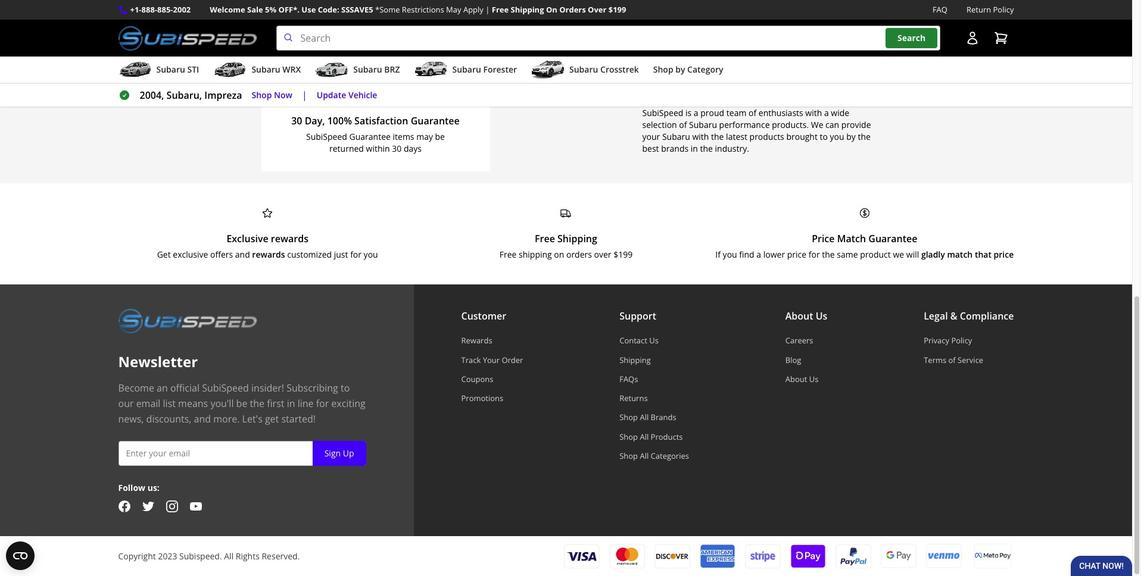 Task type: locate. For each thing, give the bounding box(es) containing it.
more.
[[213, 413, 240, 426]]

we
[[811, 119, 824, 131]]

with up we
[[806, 107, 822, 119]]

0 horizontal spatial guarantee
[[349, 131, 391, 143]]

a right find at right
[[757, 249, 761, 261]]

rewards
[[461, 336, 492, 346]]

your
[[483, 355, 500, 366]]

subaru inside the subaru crosstrek dropdown button
[[570, 64, 598, 75]]

us up shipping link
[[649, 336, 659, 346]]

by left category
[[676, 64, 685, 75]]

1 subispeed logo image from the top
[[118, 26, 257, 51]]

apply
[[463, 4, 484, 15]]

1 vertical spatial subispeed
[[306, 131, 347, 143]]

subaru for subaru brz
[[353, 64, 382, 75]]

1 price from the left
[[787, 249, 807, 261]]

1 horizontal spatial to
[[820, 131, 828, 143]]

update vehicle
[[317, 89, 377, 101]]

guarantee up within
[[349, 131, 391, 143]]

track
[[461, 355, 481, 366]]

a
[[694, 107, 699, 119], [824, 107, 829, 119], [757, 249, 761, 261]]

shop now
[[252, 89, 292, 101]]

0 vertical spatial about us
[[786, 310, 828, 323]]

compliance
[[960, 310, 1014, 323]]

| right now
[[302, 89, 307, 102]]

0 horizontal spatial subispeed
[[202, 382, 249, 395]]

all down the shop all products
[[640, 451, 649, 462]]

us down blog 'link'
[[809, 374, 819, 385]]

you inside exclusive rewards get exclusive offers and rewards customized just for you
[[364, 249, 378, 261]]

0 horizontal spatial you
[[364, 249, 378, 261]]

shop by category
[[653, 64, 723, 75]]

0 horizontal spatial price
[[787, 249, 807, 261]]

to up exciting
[[341, 382, 350, 395]]

a up can
[[824, 107, 829, 119]]

be right may
[[435, 131, 445, 143]]

for inside price match guarantee if you find a lower price for the same product we will gladly match that price
[[809, 249, 820, 261]]

0 vertical spatial |
[[486, 4, 490, 15]]

become an official subispeed insider! subscribing to our email list means you'll be the first in line for exciting news, discounts, and more. let's get started!
[[118, 382, 366, 426]]

will
[[907, 249, 919, 261]]

twitter logo image
[[142, 501, 154, 513]]

1 horizontal spatial and
[[235, 249, 250, 261]]

0 horizontal spatial 30
[[291, 115, 302, 128]]

in left line
[[287, 398, 295, 411]]

free up shipping
[[535, 233, 555, 246]]

by inside dropdown button
[[676, 64, 685, 75]]

subispeed logo image up newsletter
[[118, 309, 257, 334]]

0 vertical spatial be
[[435, 131, 445, 143]]

0 vertical spatial subispeed
[[642, 107, 684, 119]]

1 horizontal spatial you
[[723, 249, 737, 261]]

shop inside shop now "link"
[[252, 89, 272, 101]]

product
[[860, 249, 891, 261]]

to down we
[[820, 131, 828, 143]]

shop left now
[[252, 89, 272, 101]]

restrictions
[[402, 4, 444, 15]]

a right is
[[694, 107, 699, 119]]

shipping inside free shipping free shipping on orders over $199
[[558, 233, 597, 246]]

0 vertical spatial shipping
[[511, 4, 544, 15]]

items
[[393, 131, 414, 143]]

you right if
[[723, 249, 737, 261]]

about us down blog 'link'
[[786, 374, 819, 385]]

contact
[[620, 336, 647, 346]]

2 horizontal spatial guarantee
[[869, 233, 918, 246]]

0 horizontal spatial and
[[194, 413, 211, 426]]

follow us:
[[118, 483, 160, 494]]

about us up careers link
[[786, 310, 828, 323]]

become
[[118, 382, 154, 395]]

1 vertical spatial rewards
[[252, 249, 285, 261]]

|
[[486, 4, 490, 15], [302, 89, 307, 102]]

the up let's
[[250, 398, 265, 411]]

2 horizontal spatial you
[[830, 131, 844, 143]]

subaru wrx
[[252, 64, 301, 75]]

1 horizontal spatial in
[[691, 143, 698, 154]]

venmo image
[[926, 544, 962, 570]]

all for products
[[640, 432, 649, 442]]

1 vertical spatial subispeed logo image
[[118, 309, 257, 334]]

0 vertical spatial by
[[676, 64, 685, 75]]

| right apply
[[486, 4, 490, 15]]

us for about us link
[[809, 374, 819, 385]]

2 vertical spatial of
[[949, 355, 956, 366]]

price right lower
[[787, 249, 807, 261]]

latest
[[726, 131, 748, 143]]

the down price
[[822, 249, 835, 261]]

selection
[[642, 119, 677, 131]]

1 vertical spatial shipping
[[558, 233, 597, 246]]

all for brands
[[640, 412, 649, 423]]

match
[[837, 233, 866, 246]]

&
[[951, 310, 958, 323]]

discover image
[[654, 544, 690, 569]]

shop inside shop by category dropdown button
[[653, 64, 674, 75]]

exclusive rewards get exclusive offers and rewards customized just for you
[[157, 233, 378, 261]]

*some restrictions may apply | free shipping on orders over $199
[[375, 4, 626, 15]]

policy right return
[[993, 4, 1014, 15]]

careers
[[786, 336, 813, 346]]

2 horizontal spatial of
[[949, 355, 956, 366]]

1 vertical spatial guarantee
[[349, 131, 391, 143]]

1 horizontal spatial price
[[994, 249, 1014, 261]]

subaru left 'crosstrek' in the right top of the page
[[570, 64, 598, 75]]

subispeed up selection
[[642, 107, 684, 119]]

2 subispeed logo image from the top
[[118, 309, 257, 334]]

1 vertical spatial be
[[236, 398, 247, 411]]

0 vertical spatial policy
[[993, 4, 1014, 15]]

free right apply
[[492, 4, 509, 15]]

free
[[492, 4, 509, 15], [535, 233, 555, 246], [500, 249, 517, 261]]

30
[[291, 115, 302, 128], [392, 143, 402, 154]]

1 vertical spatial about us
[[786, 374, 819, 385]]

0 horizontal spatial |
[[302, 89, 307, 102]]

1 horizontal spatial |
[[486, 4, 490, 15]]

shipping
[[519, 249, 552, 261]]

shop down the returns
[[620, 412, 638, 423]]

subispeed inside become an official subispeed insider! subscribing to our email list means you'll be the first in line for exciting news, discounts, and more. let's get started!
[[202, 382, 249, 395]]

100%
[[327, 115, 352, 128]]

2 vertical spatial guarantee
[[869, 233, 918, 246]]

of down is
[[679, 119, 687, 131]]

policy up terms of service "link" at the bottom of the page
[[952, 336, 972, 346]]

subispeed inside "30 day, 100% satisfaction guarantee subispeed guarantee items may be returned within 30 days"
[[306, 131, 347, 143]]

1 vertical spatial in
[[287, 398, 295, 411]]

shop down the shop all products
[[620, 451, 638, 462]]

impreza
[[205, 89, 242, 102]]

1 vertical spatial us
[[649, 336, 659, 346]]

insider!
[[251, 382, 284, 395]]

subaru inside subaru brz dropdown button
[[353, 64, 382, 75]]

satisfaction
[[355, 115, 408, 128]]

amex image
[[700, 544, 735, 569]]

guarantee up may
[[411, 115, 460, 128]]

30 left day,
[[291, 115, 302, 128]]

rewards
[[271, 233, 309, 246], [252, 249, 285, 261]]

about us link
[[786, 374, 828, 385]]

subaru
[[156, 64, 185, 75], [252, 64, 280, 75], [353, 64, 382, 75], [452, 64, 481, 75], [570, 64, 598, 75], [689, 119, 717, 131], [662, 131, 690, 143]]

1 horizontal spatial subispeed
[[306, 131, 347, 143]]

just
[[334, 249, 348, 261]]

get
[[157, 249, 171, 261]]

30 down items at left
[[392, 143, 402, 154]]

1 horizontal spatial be
[[435, 131, 445, 143]]

1 horizontal spatial shipping
[[558, 233, 597, 246]]

0 vertical spatial of
[[749, 107, 757, 119]]

the left industry.
[[700, 143, 713, 154]]

up
[[343, 448, 354, 459]]

with
[[806, 107, 822, 119], [692, 131, 709, 143]]

subaru inside subaru sti dropdown button
[[156, 64, 185, 75]]

2 horizontal spatial subispeed
[[642, 107, 684, 119]]

2 vertical spatial shipping
[[620, 355, 651, 366]]

2002
[[173, 4, 191, 15]]

rights
[[236, 551, 260, 562]]

0 horizontal spatial policy
[[952, 336, 972, 346]]

0 horizontal spatial in
[[287, 398, 295, 411]]

subispeed logo image
[[118, 26, 257, 51], [118, 309, 257, 334]]

1 horizontal spatial for
[[350, 249, 362, 261]]

search
[[898, 32, 926, 44]]

2 price from the left
[[994, 249, 1014, 261]]

shipping down contact
[[620, 355, 651, 366]]

and down means
[[194, 413, 211, 426]]

contact us link
[[620, 336, 689, 346]]

0 horizontal spatial of
[[679, 119, 687, 131]]

shop for shop by category
[[653, 64, 674, 75]]

products.
[[772, 119, 809, 131]]

sign up button
[[313, 442, 366, 467]]

1 vertical spatial to
[[341, 382, 350, 395]]

about us
[[786, 310, 828, 323], [786, 374, 819, 385]]

$199 inside free shipping free shipping on orders over $199
[[614, 249, 633, 261]]

shop left category
[[653, 64, 674, 75]]

0 horizontal spatial be
[[236, 398, 247, 411]]

1 vertical spatial with
[[692, 131, 709, 143]]

on
[[546, 4, 557, 15]]

0 vertical spatial to
[[820, 131, 828, 143]]

about up careers
[[786, 310, 813, 323]]

1 vertical spatial policy
[[952, 336, 972, 346]]

all left brands
[[640, 412, 649, 423]]

0 vertical spatial in
[[691, 143, 698, 154]]

you down can
[[830, 131, 844, 143]]

mastercard image
[[609, 544, 645, 569]]

0 horizontal spatial to
[[341, 382, 350, 395]]

shop now link
[[252, 89, 292, 102]]

subaru left forester
[[452, 64, 481, 75]]

shop
[[653, 64, 674, 75], [252, 89, 272, 101], [620, 412, 638, 423], [620, 432, 638, 442], [620, 451, 638, 462]]

0 vertical spatial guarantee
[[411, 115, 460, 128]]

about down blog
[[786, 374, 807, 385]]

1 horizontal spatial policy
[[993, 4, 1014, 15]]

shipping left on
[[511, 4, 544, 15]]

to inside become an official subispeed insider! subscribing to our email list means you'll be the first in line for exciting news, discounts, and more. let's get started!
[[341, 382, 350, 395]]

1 vertical spatial and
[[194, 413, 211, 426]]

of right terms
[[949, 355, 956, 366]]

rewards up 'customized'
[[271, 233, 309, 246]]

rewards down exclusive
[[252, 249, 285, 261]]

for right line
[[316, 398, 329, 411]]

Enter your email text field
[[118, 442, 366, 467]]

sign
[[324, 448, 341, 459]]

a subaru brz thumbnail image image
[[315, 61, 349, 79]]

subaru for subaru wrx
[[252, 64, 280, 75]]

subispeed up you'll on the left of the page
[[202, 382, 249, 395]]

find
[[739, 249, 755, 261]]

visa image
[[564, 544, 600, 569]]

2 vertical spatial us
[[809, 374, 819, 385]]

subaru crosstrek button
[[531, 59, 639, 83]]

return policy
[[967, 4, 1014, 15]]

1 horizontal spatial by
[[847, 131, 856, 143]]

0 horizontal spatial by
[[676, 64, 685, 75]]

for right just
[[350, 249, 362, 261]]

youtube logo image
[[190, 501, 202, 513]]

all left rights
[[224, 551, 234, 562]]

best
[[642, 143, 659, 154]]

of up performance
[[749, 107, 757, 119]]

privacy policy
[[924, 336, 972, 346]]

legal
[[924, 310, 948, 323]]

1 about us from the top
[[786, 310, 828, 323]]

1 vertical spatial |
[[302, 89, 307, 102]]

price right that
[[994, 249, 1014, 261]]

shop down "shop all brands"
[[620, 432, 638, 442]]

0 horizontal spatial shipping
[[511, 4, 544, 15]]

be up let's
[[236, 398, 247, 411]]

terms of service
[[924, 355, 984, 366]]

you inside subispeed is a proud team of enthusiasts with a wide selection of subaru performance products. we can provide your subaru with the latest products brought to you by the best brands in the industry.
[[830, 131, 844, 143]]

0 vertical spatial and
[[235, 249, 250, 261]]

for
[[350, 249, 362, 261], [809, 249, 820, 261], [316, 398, 329, 411]]

exclusive
[[227, 233, 268, 246]]

about
[[786, 310, 813, 323], [786, 374, 807, 385]]

subaru inside subaru wrx dropdown button
[[252, 64, 280, 75]]

with down proud
[[692, 131, 709, 143]]

you right just
[[364, 249, 378, 261]]

of
[[749, 107, 757, 119], [679, 119, 687, 131], [949, 355, 956, 366]]

0 vertical spatial 30
[[291, 115, 302, 128]]

a subaru sti thumbnail image image
[[118, 61, 152, 79]]

2 about us from the top
[[786, 374, 819, 385]]

shipping up orders
[[558, 233, 597, 246]]

1 horizontal spatial a
[[757, 249, 761, 261]]

1 vertical spatial $199
[[614, 249, 633, 261]]

instagram logo image
[[166, 501, 178, 513]]

the
[[711, 131, 724, 143], [858, 131, 871, 143], [700, 143, 713, 154], [822, 249, 835, 261], [250, 398, 265, 411]]

and down exclusive
[[235, 249, 250, 261]]

2 horizontal spatial for
[[809, 249, 820, 261]]

for for price match guarantee
[[809, 249, 820, 261]]

you'll
[[211, 398, 234, 411]]

1 horizontal spatial of
[[749, 107, 757, 119]]

search input field
[[276, 26, 940, 51]]

us up careers link
[[816, 310, 828, 323]]

email
[[136, 398, 160, 411]]

subispeed down day,
[[306, 131, 347, 143]]

0 horizontal spatial for
[[316, 398, 329, 411]]

subaru left 'sti'
[[156, 64, 185, 75]]

1 vertical spatial by
[[847, 131, 856, 143]]

1 horizontal spatial with
[[806, 107, 822, 119]]

in right brands
[[691, 143, 698, 154]]

0 vertical spatial subispeed logo image
[[118, 26, 257, 51]]

shop all products link
[[620, 432, 689, 442]]

reserved.
[[262, 551, 300, 562]]

subaru left wrx
[[252, 64, 280, 75]]

follow
[[118, 483, 145, 494]]

for inside exclusive rewards get exclusive offers and rewards customized just for you
[[350, 249, 362, 261]]

for down price
[[809, 249, 820, 261]]

provide
[[842, 119, 871, 131]]

and inside exclusive rewards get exclusive offers and rewards customized just for you
[[235, 249, 250, 261]]

for for exclusive rewards
[[350, 249, 362, 261]]

free left shipping
[[500, 249, 517, 261]]

1 horizontal spatial 30
[[392, 143, 402, 154]]

brz
[[384, 64, 400, 75]]

0 vertical spatial about
[[786, 310, 813, 323]]

be inside "30 day, 100% satisfaction guarantee subispeed guarantee items may be returned within 30 days"
[[435, 131, 445, 143]]

brought
[[787, 131, 818, 143]]

shop for shop now
[[252, 89, 272, 101]]

subispeed logo image down 2002
[[118, 26, 257, 51]]

all down "shop all brands"
[[640, 432, 649, 442]]

by down provide at the top
[[847, 131, 856, 143]]

products
[[750, 131, 784, 143]]

1 vertical spatial about
[[786, 374, 807, 385]]

subaru left brz at the left top
[[353, 64, 382, 75]]

wide
[[831, 107, 850, 119]]

2 vertical spatial subispeed
[[202, 382, 249, 395]]

let's
[[242, 413, 263, 426]]

subaru inside subaru forester dropdown button
[[452, 64, 481, 75]]

guarantee up the we
[[869, 233, 918, 246]]



Task type: vqa. For each thing, say whether or not it's contained in the screenshot.
compliance
yes



Task type: describe. For each thing, give the bounding box(es) containing it.
lower
[[764, 249, 785, 261]]

our
[[118, 398, 134, 411]]

sssave5
[[341, 4, 373, 15]]

list
[[163, 398, 176, 411]]

for inside become an official subispeed insider! subscribing to our email list means you'll be the first in line for exciting news, discounts, and more. let's get started!
[[316, 398, 329, 411]]

to inside subispeed is a proud team of enthusiasts with a wide selection of subaru performance products. we can provide your subaru with the latest products brought to you by the best brands in the industry.
[[820, 131, 828, 143]]

888-
[[142, 4, 157, 15]]

30 day, 100% satisfaction guarantee image
[[370, 90, 382, 101]]

shop all products
[[620, 432, 683, 442]]

price
[[812, 233, 835, 246]]

shop for shop all categories
[[620, 451, 638, 462]]

faq
[[933, 4, 948, 15]]

off*.
[[279, 4, 300, 15]]

shop for shop all products
[[620, 432, 638, 442]]

you inside price match guarantee if you find a lower price for the same product we will gladly match that price
[[723, 249, 737, 261]]

subaru sti button
[[118, 59, 199, 83]]

subispeed is a proud team of enthusiasts with a wide selection of subaru performance products. we can provide your subaru with the latest products brought to you by the best brands in the industry.
[[642, 107, 871, 154]]

subaru up brands
[[662, 131, 690, 143]]

on
[[554, 249, 564, 261]]

885-
[[157, 4, 173, 15]]

0 horizontal spatial with
[[692, 131, 709, 143]]

the down provide at the top
[[858, 131, 871, 143]]

update vehicle button
[[317, 89, 377, 102]]

0 vertical spatial free
[[492, 4, 509, 15]]

button image
[[965, 31, 980, 45]]

orders
[[559, 4, 586, 15]]

exclusive rewards image
[[262, 208, 274, 219]]

subaru for subaru sti
[[156, 64, 185, 75]]

track your order link
[[461, 355, 523, 366]]

price match guarantee if you find a lower price for the same product we will gladly match that price
[[716, 233, 1014, 261]]

the inside price match guarantee if you find a lower price for the same product we will gladly match that price
[[822, 249, 835, 261]]

and inside become an official subispeed insider! subscribing to our email list means you'll be the first in line for exciting news, discounts, and more. let's get started!
[[194, 413, 211, 426]]

2 about from the top
[[786, 374, 807, 385]]

2 horizontal spatial a
[[824, 107, 829, 119]]

promotions
[[461, 393, 504, 404]]

started!
[[281, 413, 316, 426]]

that
[[975, 249, 992, 261]]

1 vertical spatial free
[[535, 233, 555, 246]]

within
[[366, 143, 390, 154]]

customer
[[461, 310, 506, 323]]

subispeed inside subispeed is a proud team of enthusiasts with a wide selection of subaru performance products. we can provide your subaru with the latest products brought to you by the best brands in the industry.
[[642, 107, 684, 119]]

subaru down proud
[[689, 119, 717, 131]]

subaru forester button
[[414, 59, 517, 83]]

1 horizontal spatial guarantee
[[411, 115, 460, 128]]

forester
[[483, 64, 517, 75]]

1 about from the top
[[786, 310, 813, 323]]

rewards link
[[461, 336, 523, 346]]

all for categories
[[640, 451, 649, 462]]

2 vertical spatial free
[[500, 249, 517, 261]]

orders
[[566, 249, 592, 261]]

subaru wrx button
[[213, 59, 301, 83]]

subscribing
[[287, 382, 338, 395]]

be inside become an official subispeed insider! subscribing to our email list means you'll be the first in line for exciting news, discounts, and more. let's get started!
[[236, 398, 247, 411]]

subaru for subaru forester
[[452, 64, 481, 75]]

subaru brz button
[[315, 59, 400, 83]]

over
[[594, 249, 612, 261]]

categories
[[651, 451, 689, 462]]

1 vertical spatial of
[[679, 119, 687, 131]]

exciting
[[331, 398, 366, 411]]

2 horizontal spatial shipping
[[620, 355, 651, 366]]

in inside subispeed is a proud team of enthusiasts with a wide selection of subaru performance products. we can provide your subaru with the latest products brought to you by the best brands in the industry.
[[691, 143, 698, 154]]

metapay image
[[975, 554, 1011, 560]]

support
[[620, 310, 657, 323]]

0 horizontal spatial a
[[694, 107, 699, 119]]

1 vertical spatial 30
[[392, 143, 402, 154]]

*some
[[375, 4, 400, 15]]

line
[[298, 398, 314, 411]]

news,
[[118, 413, 144, 426]]

free shipping image
[[560, 208, 572, 219]]

0 vertical spatial $199
[[609, 4, 626, 15]]

sale
[[247, 4, 263, 15]]

copyright
[[118, 551, 156, 562]]

subaru,
[[167, 89, 202, 102]]

googlepay image
[[881, 544, 916, 570]]

shipping link
[[620, 355, 689, 366]]

us for contact us link
[[649, 336, 659, 346]]

policy for return policy
[[993, 4, 1014, 15]]

coupons
[[461, 374, 494, 385]]

30 day, 100% satisfaction guarantee subispeed guarantee items may be returned within 30 days
[[291, 115, 460, 154]]

a subaru crosstrek thumbnail image image
[[531, 61, 565, 79]]

5%
[[265, 4, 277, 15]]

we
[[893, 249, 904, 261]]

guarantee inside price match guarantee if you find a lower price for the same product we will gladly match that price
[[869, 233, 918, 246]]

returns
[[620, 393, 648, 404]]

crosstrek
[[600, 64, 639, 75]]

by inside subispeed is a proud team of enthusiasts with a wide selection of subaru performance products. we can provide your subaru with the latest products brought to you by the best brands in the industry.
[[847, 131, 856, 143]]

proud
[[701, 107, 724, 119]]

promotions link
[[461, 393, 523, 404]]

in inside become an official subispeed insider! subscribing to our email list means you'll be the first in line for exciting news, discounts, and more. let's get started!
[[287, 398, 295, 411]]

subaru crosstrek
[[570, 64, 639, 75]]

open widget image
[[6, 542, 35, 571]]

facebook logo image
[[118, 501, 130, 513]]

shop all categories link
[[620, 451, 689, 462]]

terms of service link
[[924, 355, 1014, 366]]

subaru for subaru crosstrek
[[570, 64, 598, 75]]

the inside become an official subispeed insider! subscribing to our email list means you'll be the first in line for exciting news, discounts, and more. let's get started!
[[250, 398, 265, 411]]

the up industry.
[[711, 131, 724, 143]]

category
[[687, 64, 723, 75]]

coupons link
[[461, 374, 523, 385]]

privacy policy link
[[924, 336, 1014, 346]]

legal & compliance
[[924, 310, 1014, 323]]

paypal image
[[835, 544, 871, 570]]

privacy
[[924, 336, 950, 346]]

brands
[[651, 412, 677, 423]]

day,
[[305, 115, 325, 128]]

free shipping free shipping on orders over $199
[[500, 233, 633, 261]]

brands
[[661, 143, 689, 154]]

industry.
[[715, 143, 749, 154]]

contact us
[[620, 336, 659, 346]]

subispeed.
[[179, 551, 222, 562]]

return
[[967, 4, 991, 15]]

gladly
[[921, 249, 945, 261]]

shop for shop all brands
[[620, 412, 638, 423]]

0 vertical spatial rewards
[[271, 233, 309, 246]]

return policy link
[[967, 4, 1014, 16]]

discounts,
[[146, 413, 191, 426]]

subaru sti
[[156, 64, 199, 75]]

+1-888-885-2002 link
[[130, 4, 191, 16]]

us:
[[148, 483, 160, 494]]

+1-
[[130, 4, 142, 15]]

an
[[157, 382, 168, 395]]

a subaru wrx thumbnail image image
[[213, 61, 247, 79]]

shoppay image
[[790, 544, 826, 570]]

blog
[[786, 355, 801, 366]]

may
[[446, 4, 461, 15]]

enthusiasts
[[759, 107, 803, 119]]

welcome sale 5% off*. use code: sssave5
[[210, 4, 373, 15]]

price match guarantee image
[[859, 208, 871, 219]]

faqs link
[[620, 374, 689, 385]]

a subaru forester thumbnail image image
[[414, 61, 448, 79]]

shop all brands
[[620, 412, 677, 423]]

policy for privacy policy
[[952, 336, 972, 346]]

stripe image
[[745, 544, 781, 569]]

0 vertical spatial us
[[816, 310, 828, 323]]

0 vertical spatial with
[[806, 107, 822, 119]]

match
[[947, 249, 973, 261]]

newsletter
[[118, 352, 198, 372]]

is
[[686, 107, 692, 119]]

a inside price match guarantee if you find a lower price for the same product we will gladly match that price
[[757, 249, 761, 261]]

vehicle
[[348, 89, 377, 101]]



